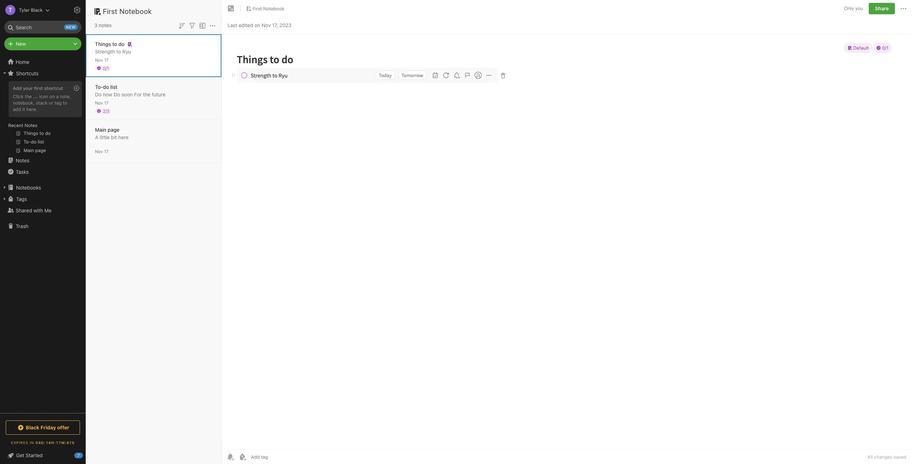 Task type: vqa. For each thing, say whether or not it's contained in the screenshot.
the top do
yes



Task type: locate. For each thing, give the bounding box(es) containing it.
group
[[0, 79, 85, 158]]

nov 17 up 2/3 at the top left
[[95, 100, 109, 106]]

1 horizontal spatial first
[[253, 6, 262, 11]]

1 horizontal spatial on
[[255, 22, 260, 28]]

to left ryu
[[116, 48, 121, 54]]

on
[[255, 22, 260, 28], [49, 94, 55, 99]]

group containing add your first shortcut
[[0, 79, 85, 158]]

to down 'note,'
[[63, 100, 67, 106]]

first notebook up notes on the left of page
[[103, 7, 152, 15]]

note window element
[[222, 0, 912, 464]]

more actions image
[[899, 4, 908, 13], [208, 21, 217, 30]]

1 horizontal spatial more actions field
[[899, 3, 908, 14]]

0 horizontal spatial do
[[95, 91, 101, 97]]

do down list
[[114, 91, 120, 97]]

2 17 from the top
[[104, 100, 109, 106]]

black
[[31, 7, 43, 13], [26, 425, 39, 431]]

1 17 from the top
[[104, 57, 109, 63]]

1 vertical spatial more actions field
[[208, 21, 217, 30]]

add
[[13, 85, 22, 91]]

nov left 17,
[[262, 22, 271, 28]]

tags button
[[0, 193, 85, 205]]

1 vertical spatial nov 17
[[95, 100, 109, 106]]

more actions image right share button
[[899, 4, 908, 13]]

do
[[95, 91, 101, 97], [114, 91, 120, 97]]

more actions field right view options field
[[208, 21, 217, 30]]

main
[[95, 127, 106, 133]]

with
[[33, 207, 43, 213]]

new search field
[[9, 21, 78, 34]]

17 up '0/1'
[[104, 57, 109, 63]]

nov down a
[[95, 149, 103, 154]]

notes up tasks at the top left of the page
[[16, 157, 29, 163]]

do
[[118, 41, 124, 47], [103, 84, 109, 90]]

0 vertical spatial more actions field
[[899, 3, 908, 14]]

1 horizontal spatial the
[[143, 91, 150, 97]]

2 vertical spatial 17
[[104, 149, 109, 154]]

tags
[[16, 196, 27, 202]]

0 horizontal spatial on
[[49, 94, 55, 99]]

to for strength
[[116, 48, 121, 54]]

1 horizontal spatial do
[[118, 41, 124, 47]]

0 vertical spatial on
[[255, 22, 260, 28]]

black friday offer
[[26, 425, 69, 431]]

all changes saved
[[867, 454, 906, 460]]

2 vertical spatial to
[[63, 100, 67, 106]]

things
[[95, 41, 111, 47]]

1 vertical spatial to
[[116, 48, 121, 54]]

add a reminder image
[[226, 453, 235, 461]]

on inside note window element
[[255, 22, 260, 28]]

first notebook inside button
[[253, 6, 284, 11]]

0 horizontal spatial more actions field
[[208, 21, 217, 30]]

nov 17 down strength
[[95, 57, 109, 63]]

first
[[253, 6, 262, 11], [103, 7, 117, 15]]

nov
[[262, 22, 271, 28], [95, 57, 103, 63], [95, 100, 103, 106], [95, 149, 103, 154]]

to for things
[[112, 41, 117, 47]]

0 horizontal spatial first notebook
[[103, 7, 152, 15]]

More actions field
[[899, 3, 908, 14], [208, 21, 217, 30]]

0 horizontal spatial first
[[103, 7, 117, 15]]

0 vertical spatial nov 17
[[95, 57, 109, 63]]

0 vertical spatial 17
[[104, 57, 109, 63]]

nov 17 for do
[[95, 100, 109, 106]]

the
[[143, 91, 150, 97], [25, 94, 32, 99]]

to
[[112, 41, 117, 47], [116, 48, 121, 54], [63, 100, 67, 106]]

3
[[94, 22, 97, 28]]

more actions image right view options field
[[208, 21, 217, 30]]

a little bit here
[[95, 134, 129, 140]]

0 vertical spatial black
[[31, 7, 43, 13]]

a
[[95, 134, 98, 140]]

recent notes
[[8, 123, 37, 128]]

3 nov 17 from the top
[[95, 149, 109, 154]]

black up in
[[26, 425, 39, 431]]

0 vertical spatial to
[[112, 41, 117, 47]]

new
[[66, 25, 76, 29]]

notebooks link
[[0, 182, 85, 193]]

1 nov 17 from the top
[[95, 57, 109, 63]]

expand tags image
[[2, 196, 8, 202]]

1 vertical spatial do
[[103, 84, 109, 90]]

1 vertical spatial black
[[26, 425, 39, 431]]

1 horizontal spatial first notebook
[[253, 6, 284, 11]]

Add tag field
[[250, 454, 304, 460]]

shortcuts
[[16, 70, 39, 76]]

first up notes on the left of page
[[103, 7, 117, 15]]

notebook
[[263, 6, 284, 11], [119, 7, 152, 15]]

Sort options field
[[178, 21, 186, 30]]

black inside account field
[[31, 7, 43, 13]]

1 vertical spatial more actions image
[[208, 21, 217, 30]]

black right tyler
[[31, 7, 43, 13]]

on right the edited
[[255, 22, 260, 28]]

on left a
[[49, 94, 55, 99]]

Add filters field
[[188, 21, 196, 30]]

first notebook up 17,
[[253, 6, 284, 11]]

to inside icon on a note, notebook, stack or tag to add it here.
[[63, 100, 67, 106]]

black friday offer button
[[6, 421, 80, 435]]

note,
[[60, 94, 71, 99]]

last edited on nov 17, 2023
[[228, 22, 292, 28]]

tree containing home
[[0, 56, 86, 413]]

tasks button
[[0, 166, 85, 178]]

17 up 2/3 at the top left
[[104, 100, 109, 106]]

first up last edited on nov 17, 2023
[[253, 6, 262, 11]]

the right for
[[143, 91, 150, 97]]

0 horizontal spatial notebook
[[119, 7, 152, 15]]

more actions field right share button
[[899, 3, 908, 14]]

add tag image
[[238, 453, 247, 461]]

1 do from the left
[[95, 91, 101, 97]]

2 vertical spatial nov 17
[[95, 149, 109, 154]]

2 nov 17 from the top
[[95, 100, 109, 106]]

shortcuts button
[[0, 68, 85, 79]]

new button
[[4, 38, 81, 50]]

nov up 2/3 at the top left
[[95, 100, 103, 106]]

add
[[13, 106, 21, 112]]

17 down little at left top
[[104, 149, 109, 154]]

View options field
[[196, 21, 207, 30]]

notebook inside note list element
[[119, 7, 152, 15]]

1 horizontal spatial do
[[114, 91, 120, 97]]

to-do list
[[95, 84, 117, 90]]

do down to-
[[95, 91, 101, 97]]

notebook inside button
[[263, 6, 284, 11]]

nov 17 down little at left top
[[95, 149, 109, 154]]

...
[[33, 94, 38, 99]]

1 vertical spatial 17
[[104, 100, 109, 106]]

the left ...
[[25, 94, 32, 99]]

nov 17
[[95, 57, 109, 63], [95, 100, 109, 106], [95, 149, 109, 154]]

1 vertical spatial on
[[49, 94, 55, 99]]

17
[[104, 57, 109, 63], [104, 100, 109, 106], [104, 149, 109, 154]]

tree
[[0, 56, 86, 413]]

black inside popup button
[[26, 425, 39, 431]]

0 horizontal spatial the
[[25, 94, 32, 99]]

edited
[[239, 22, 253, 28]]

2023
[[279, 22, 292, 28]]

to up strength to ryu
[[112, 41, 117, 47]]

expand notebooks image
[[2, 185, 8, 190]]

1 horizontal spatial more actions image
[[899, 4, 908, 13]]

do up now
[[103, 84, 109, 90]]

list
[[110, 84, 117, 90]]

first inside note list element
[[103, 7, 117, 15]]

here
[[118, 134, 129, 140]]

settings image
[[73, 6, 81, 14]]

0 vertical spatial do
[[118, 41, 124, 47]]

on inside icon on a note, notebook, stack or tag to add it here.
[[49, 94, 55, 99]]

note list element
[[86, 0, 222, 464]]

do up ryu
[[118, 41, 124, 47]]

click
[[13, 94, 23, 99]]

notes right recent
[[25, 123, 37, 128]]

saved
[[894, 454, 906, 460]]

first notebook inside note list element
[[103, 7, 152, 15]]

0 horizontal spatial do
[[103, 84, 109, 90]]

1 horizontal spatial notebook
[[263, 6, 284, 11]]

17 for strength
[[104, 57, 109, 63]]

only you
[[844, 5, 863, 11]]

click the ...
[[13, 94, 38, 99]]



Task type: describe. For each thing, give the bounding box(es) containing it.
first
[[34, 85, 43, 91]]

group inside tree
[[0, 79, 85, 158]]

share button
[[869, 3, 895, 14]]

trash
[[16, 223, 28, 229]]

notebooks
[[16, 184, 41, 191]]

the inside note list element
[[143, 91, 150, 97]]

17 for do
[[104, 100, 109, 106]]

first notebook button
[[244, 4, 287, 14]]

nov inside note window element
[[262, 22, 271, 28]]

stack
[[36, 100, 48, 106]]

it
[[22, 106, 25, 112]]

tyler black
[[19, 7, 43, 13]]

shared with me
[[16, 207, 52, 213]]

last
[[228, 22, 237, 28]]

Help and Learning task checklist field
[[0, 450, 86, 461]]

to-
[[95, 84, 103, 90]]

3 17 from the top
[[104, 149, 109, 154]]

new
[[16, 41, 26, 47]]

home link
[[0, 56, 86, 68]]

04d:14h:17m:47s
[[36, 441, 75, 445]]

expires
[[11, 441, 28, 445]]

now
[[103, 91, 112, 97]]

your
[[23, 85, 33, 91]]

soon
[[122, 91, 133, 97]]

tasks
[[16, 169, 29, 175]]

get started
[[16, 453, 43, 459]]

strength to ryu
[[95, 48, 131, 54]]

shared
[[16, 207, 32, 213]]

icon on a note, notebook, stack or tag to add it here.
[[13, 94, 71, 112]]

Account field
[[0, 3, 50, 17]]

notebook,
[[13, 100, 35, 106]]

or
[[49, 100, 53, 106]]

main page
[[95, 127, 119, 133]]

here.
[[26, 106, 37, 112]]

share
[[875, 5, 889, 11]]

all
[[867, 454, 873, 460]]

Note Editor text field
[[222, 34, 912, 450]]

home
[[16, 59, 29, 65]]

tag
[[55, 100, 62, 106]]

me
[[44, 207, 52, 213]]

a
[[56, 94, 59, 99]]

0 vertical spatial more actions image
[[899, 4, 908, 13]]

add your first shortcut
[[13, 85, 63, 91]]

shortcut
[[44, 85, 63, 91]]

0 horizontal spatial more actions image
[[208, 21, 217, 30]]

notes
[[99, 22, 112, 28]]

0/1
[[103, 66, 109, 71]]

nov down strength
[[95, 57, 103, 63]]

future
[[152, 91, 166, 97]]

only
[[844, 5, 854, 11]]

little
[[100, 134, 110, 140]]

changes
[[874, 454, 892, 460]]

tyler
[[19, 7, 30, 13]]

trash link
[[0, 220, 85, 232]]

nov 17 for strength
[[95, 57, 109, 63]]

17,
[[272, 22, 278, 28]]

icon
[[39, 94, 48, 99]]

1 vertical spatial notes
[[16, 157, 29, 163]]

things to do
[[95, 41, 124, 47]]

first inside button
[[253, 6, 262, 11]]

Search text field
[[9, 21, 76, 34]]

2 do from the left
[[114, 91, 120, 97]]

2/3
[[103, 108, 109, 114]]

get
[[16, 453, 24, 459]]

friday
[[41, 425, 56, 431]]

for
[[134, 91, 142, 97]]

you
[[855, 5, 863, 11]]

ryu
[[122, 48, 131, 54]]

notes link
[[0, 155, 85, 166]]

expires in 04d:14h:17m:47s
[[11, 441, 75, 445]]

expand note image
[[227, 4, 235, 13]]

strength
[[95, 48, 115, 54]]

started
[[26, 453, 43, 459]]

shared with me link
[[0, 205, 85, 216]]

recent
[[8, 123, 23, 128]]

add filters image
[[188, 21, 196, 30]]

offer
[[57, 425, 69, 431]]

click to collapse image
[[83, 451, 88, 460]]

page
[[108, 127, 119, 133]]

3 notes
[[94, 22, 112, 28]]

in
[[30, 441, 34, 445]]

7
[[77, 453, 80, 458]]

do now do soon for the future
[[95, 91, 166, 97]]

0 vertical spatial notes
[[25, 123, 37, 128]]

bit
[[111, 134, 117, 140]]



